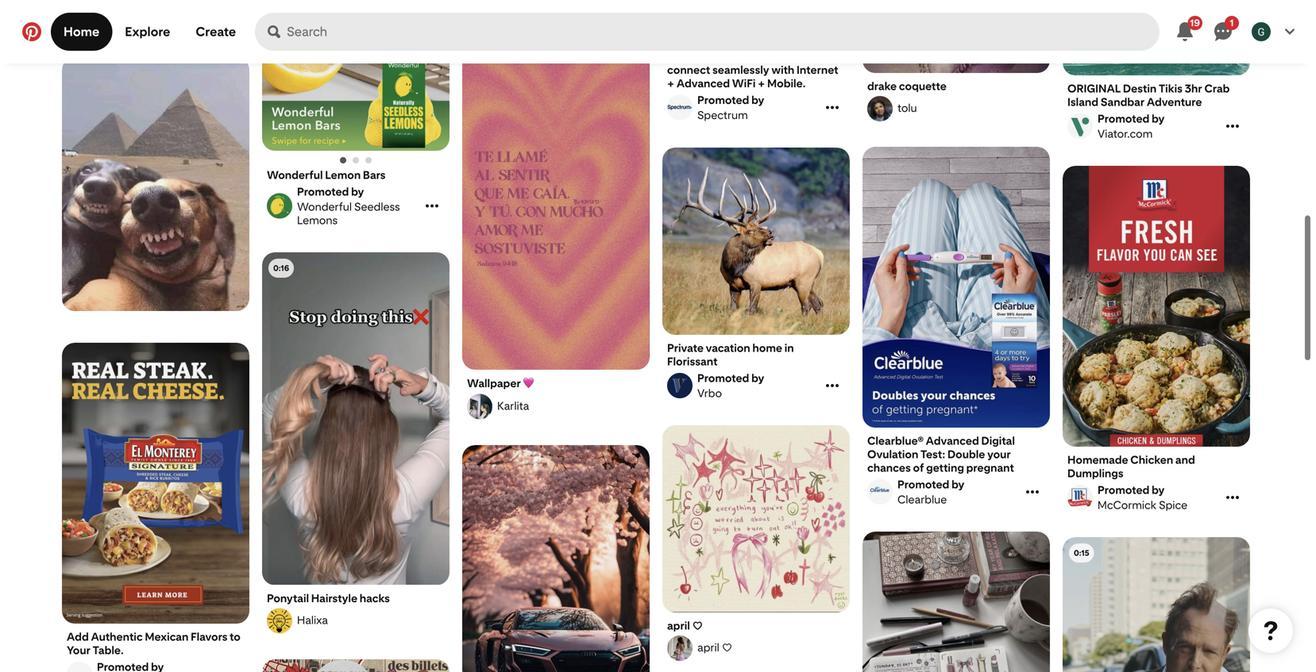Task type: describe. For each thing, give the bounding box(es) containing it.
internet
[[797, 63, 838, 77]]

coquette
[[899, 79, 947, 93]]

1 vertical spatial april ♡ link
[[665, 636, 848, 662]]

private vacation home in florissant
[[667, 342, 794, 369]]

with
[[772, 63, 795, 77]]

mobile.
[[767, 77, 806, 90]]

wonderful seedless lemons link
[[264, 185, 422, 227]]

home
[[752, 342, 782, 355]]

mexican
[[145, 631, 189, 644]]

wallpaper 🩷
[[467, 377, 534, 390]]

with spectrum one, you can connect seamlessly with internet + advanced wifi + mobile.
[[667, 50, 838, 90]]

seamlessly
[[712, 63, 769, 77]]

19 button
[[1166, 13, 1204, 51]]

clearblue link
[[865, 478, 1022, 507]]

sandbar
[[1101, 95, 1145, 109]]

crab
[[1204, 82, 1230, 95]]

wonderful for wonderful lemon bars
[[267, 168, 323, 182]]

wonderful lemon bars link
[[267, 168, 445, 182]]

private vacation home in florissant link
[[667, 342, 845, 369]]

your
[[67, 644, 90, 658]]

with
[[667, 50, 693, 63]]

and
[[1175, 454, 1195, 467]]

explore
[[125, 24, 170, 39]]

add
[[67, 631, 89, 644]]

0 vertical spatial ♡
[[692, 620, 703, 633]]

0 vertical spatial april
[[667, 620, 690, 633]]

karlita link
[[465, 394, 647, 420]]

in
[[785, 342, 794, 355]]

viator.com
[[1098, 127, 1153, 141]]

with spectrum one, you can connect seamlessly with internet + advanced wifi + mobile. link
[[667, 50, 845, 90]]

1 button
[[1204, 13, 1242, 51]]

halixa
[[297, 614, 328, 628]]

original
[[1068, 82, 1121, 95]]

add authentic mexican flavors to your table.
[[67, 631, 241, 658]]

destin
[[1123, 82, 1157, 95]]

your
[[987, 448, 1011, 461]]

test:
[[921, 448, 945, 461]]

0 vertical spatial april ♡ link
[[667, 620, 845, 633]]

if you have leftover chicken, frozen vegetables, and baking mix, this easy meal is just a few minutes away! mccormick parsley, sage, rosemary, and thyme bring the fresh, herby flavor you love to our version of chicken and dumplings. image
[[1063, 166, 1250, 447]]

1 vertical spatial april ♡
[[697, 641, 732, 655]]

chances
[[867, 461, 911, 475]]

wonderful lemon bars image
[[365, 157, 372, 164]]

home link
[[51, 13, 112, 51]]

to
[[230, 631, 241, 644]]

getting
[[926, 461, 964, 475]]

wonderful seedless lemons
[[297, 200, 400, 227]]

this contains an image of: drake coquette image
[[863, 0, 1050, 73]]

private
[[667, 342, 704, 355]]

1 wonderful lemon bars image from the left
[[340, 157, 346, 164]]

dumplings
[[1068, 467, 1124, 481]]

spice
[[1159, 499, 1188, 512]]

mccormick spice
[[1098, 499, 1188, 512]]

lemons
[[297, 214, 338, 227]]

the clearblue® advanced digital ovulation test tracks 2 key hormones (lh and estrogen) to typically identify 4 or more fertile days each cycle. it identifies both your high and peak fertile days so you can double your chances of getting pregnant. see how to use it here. image
[[863, 147, 1050, 428]]

search icon image
[[268, 25, 280, 38]]

one,
[[749, 50, 774, 63]]

explore link
[[112, 13, 183, 51]]

homemade
[[1068, 454, 1128, 467]]

spectrum inside with spectrum one, you can connect seamlessly with internet + advanced wifi + mobile.
[[695, 50, 746, 63]]

pregnant
[[966, 461, 1014, 475]]

island
[[1068, 95, 1099, 109]]

clearblue
[[898, 493, 947, 507]]

drake
[[867, 79, 897, 93]]

connect
[[667, 63, 710, 77]]

0 vertical spatial april ♡
[[667, 620, 703, 633]]

spice up your mealtime and try el monterey image
[[62, 343, 249, 624]]

greg robinson image
[[1252, 22, 1271, 41]]

original destin tikis 3hr crab island sandbar adventure
[[1068, 82, 1230, 109]]

spectrum link
[[665, 93, 822, 122]]

vrbo link
[[665, 372, 822, 400]]

clearblue® advanced digital ovulation test: double your chances of getting pregnant link
[[867, 434, 1045, 475]]

authentic
[[91, 631, 143, 644]]

seedless
[[354, 200, 400, 214]]

ponytail hairstyle hacks
[[267, 592, 390, 606]]

🩷
[[523, 377, 534, 390]]

adventure
[[1147, 95, 1202, 109]]

add authentic mexican flavors to your table. link
[[67, 631, 245, 658]]

petsmart link
[[64, 3, 222, 32]]

digital
[[981, 434, 1015, 448]]

double
[[948, 448, 985, 461]]

1 horizontal spatial ♡
[[722, 641, 732, 655]]

create
[[196, 24, 236, 39]]

wallpaper 🩷 link
[[467, 376, 645, 391]]



Task type: vqa. For each thing, say whether or not it's contained in the screenshot.


Task type: locate. For each thing, give the bounding box(es) containing it.
1 horizontal spatial april
[[697, 641, 719, 655]]

ovulation
[[867, 448, 918, 461]]

florissant
[[667, 355, 718, 369]]

1 vertical spatial advanced
[[926, 434, 979, 448]]

2 wonderful lemon bars image from the left
[[353, 157, 359, 164]]

advanced up getting
[[926, 434, 979, 448]]

bars
[[363, 168, 386, 182]]

wonderful lemon bars image left wonderful lemon bars icon
[[353, 157, 359, 164]]

tikis
[[1159, 82, 1183, 95]]

0 horizontal spatial advanced
[[677, 77, 730, 90]]

advanced down with
[[677, 77, 730, 90]]

0 horizontal spatial ♡
[[692, 620, 703, 633]]

1 horizontal spatial advanced
[[926, 434, 979, 448]]

drake coquette link
[[867, 79, 1045, 93]]

1 horizontal spatial wonderful lemon bars image
[[353, 157, 359, 164]]

make these wonderful lemon bars with our wonderful seedless lemons for an easy, crowd-pleasing dessert. image
[[262, 0, 450, 151]]

hairstyle
[[311, 592, 357, 606]]

mccormick spice link
[[1065, 484, 1222, 512]]

tolu
[[898, 101, 917, 115]]

tolu link
[[865, 96, 1048, 121]]

3hr
[[1185, 82, 1202, 95]]

original destin tikis 3hr crab island sandbar adventure link
[[1068, 82, 1245, 109]]

ponytail
[[267, 592, 309, 606]]

you
[[776, 50, 795, 63]]

spectrum down wifi
[[697, 108, 748, 122]]

clearblue®
[[867, 434, 924, 448]]

hacks
[[360, 592, 390, 606]]

homemade chicken and dumplings
[[1068, 454, 1195, 481]]

petsmart
[[97, 18, 145, 32]]

1
[[1230, 17, 1234, 28]]

wonderful lemon bars image
[[340, 157, 346, 164], [353, 157, 359, 164]]

of
[[913, 461, 924, 475]]

spectrum up wifi
[[695, 50, 746, 63]]

wallpaper
[[467, 377, 521, 390]]

0 vertical spatial wonderful
[[267, 168, 323, 182]]

1 vertical spatial spectrum
[[697, 108, 748, 122]]

1 vertical spatial ♡
[[722, 641, 732, 655]]

wonderful lemon bars image up lemon in the top of the page
[[340, 157, 346, 164]]

wonderful inside wonderful seedless lemons
[[297, 200, 352, 214]]

0 vertical spatial advanced
[[677, 77, 730, 90]]

this contains an image of: april ♡ image
[[662, 426, 850, 613]]

chicken
[[1131, 454, 1173, 467]]

3 br, 4 ba image
[[662, 148, 850, 335]]

april ♡
[[667, 620, 703, 633], [697, 641, 732, 655]]

1 vertical spatial wonderful
[[297, 200, 352, 214]]

table.
[[93, 644, 124, 658]]

spectrum
[[695, 50, 746, 63], [697, 108, 748, 122]]

+ down with
[[667, 77, 674, 90]]

1 vertical spatial april
[[697, 641, 719, 655]]

create link
[[183, 13, 249, 51]]

this contains: discover the latest hair trends and styles for 2023! from short to long, straight to curly, find hair ideas and styling tips to match your aesthetic. image
[[262, 253, 450, 586]]

homemade chicken and dumplings link
[[1068, 454, 1245, 481]]

vrbo
[[697, 387, 722, 400]]

+ right wifi
[[758, 77, 765, 90]]

wifi
[[732, 77, 756, 90]]

0 horizontal spatial april
[[667, 620, 690, 633]]

+
[[667, 77, 674, 90], [758, 77, 765, 90]]

flavors
[[191, 631, 227, 644]]

viator.com link
[[1065, 112, 1222, 141]]

wonderful lemon bars
[[267, 168, 386, 182]]

lemon
[[325, 168, 361, 182]]

Search text field
[[287, 13, 1160, 51]]

advanced inside with spectrum one, you can connect seamlessly with internet + advanced wifi + mobile.
[[677, 77, 730, 90]]

0 vertical spatial spectrum
[[695, 50, 746, 63]]

drake coquette
[[867, 79, 947, 93]]

♡
[[692, 620, 703, 633], [722, 641, 732, 655]]

2 + from the left
[[758, 77, 765, 90]]

home
[[64, 24, 99, 39]]

karlita
[[497, 400, 529, 413]]

1 + from the left
[[667, 77, 674, 90]]

april
[[667, 620, 690, 633], [697, 641, 719, 655]]

wonderful for wonderful seedless lemons
[[297, 200, 352, 214]]

be better protected image
[[1063, 538, 1250, 673]]

this contains an image of: wallpaper 🩷 image
[[462, 37, 650, 371]]

19
[[1190, 17, 1200, 28]]

advanced
[[677, 77, 730, 90], [926, 434, 979, 448]]

0 horizontal spatial wonderful lemon bars image
[[340, 157, 346, 164]]

this contains an image of: image
[[62, 57, 249, 312], [462, 446, 650, 673], [863, 532, 1050, 673], [262, 660, 450, 673]]

april ♡ link
[[667, 620, 845, 633], [665, 636, 848, 662]]

come join us on the water, create memories and photo ops that will last a lifetime on the most photographed vessel in the harbor in the world famous crab island. nothing will compare to the smiles and waves you'll get cruising through the destin harbor on the original tiki bar boats on your way to crab island. once there, your captain will drop the anchor and the swim ladder for you to enjoy a truly destin experience. we provide a cooler, ice, cups/shot glasses, bottle openers and bottled water. image
[[1063, 0, 1250, 75]]

can
[[797, 50, 816, 63]]

1 horizontal spatial +
[[758, 77, 765, 90]]

vacation
[[706, 342, 750, 355]]

wonderful left lemon in the top of the page
[[267, 168, 323, 182]]

halixa link
[[264, 609, 447, 634]]

wonderful
[[267, 168, 323, 182], [297, 200, 352, 214]]

spectrum inside spectrum link
[[697, 108, 748, 122]]

ponytail hairstyle hacks link
[[267, 592, 445, 606]]

0 horizontal spatial +
[[667, 77, 674, 90]]

clearblue® advanced digital ovulation test: double your chances of getting pregnant
[[867, 434, 1015, 475]]

mccormick
[[1098, 499, 1157, 512]]

wonderful down wonderful lemon bars
[[297, 200, 352, 214]]

advanced inside clearblue® advanced digital ovulation test: double your chances of getting pregnant
[[926, 434, 979, 448]]



